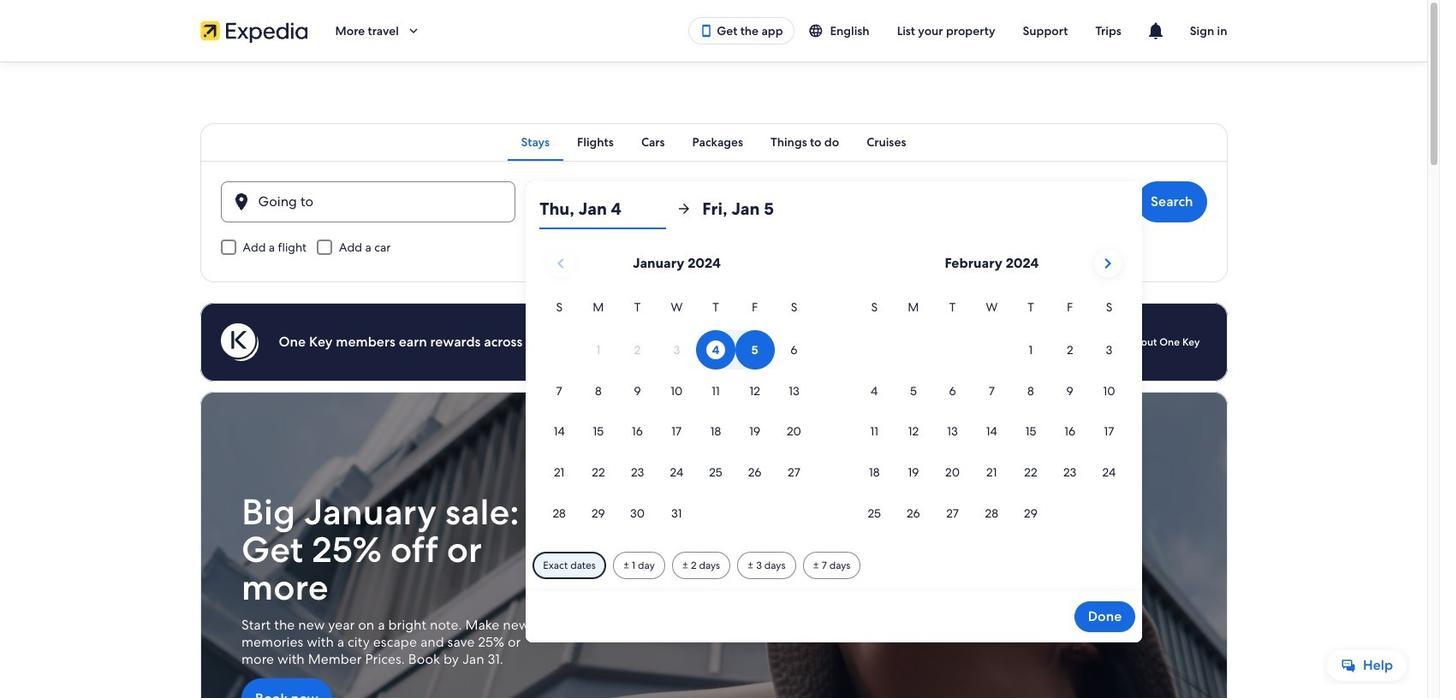 Task type: describe. For each thing, give the bounding box(es) containing it.
travel sale activities deals image
[[200, 392, 1227, 699]]

communication center icon image
[[1145, 21, 1166, 41]]

february 2024 element
[[855, 298, 1129, 535]]

more travel image
[[406, 23, 421, 39]]

previous month image
[[550, 253, 571, 274]]

next month image
[[1098, 253, 1118, 274]]

directional image
[[677, 201, 692, 217]]

small image
[[808, 23, 830, 39]]

january 2024 element
[[540, 298, 814, 535]]



Task type: locate. For each thing, give the bounding box(es) containing it.
expedia logo image
[[200, 19, 308, 43]]

download the app button image
[[700, 24, 713, 38]]

application
[[540, 243, 1129, 535]]

tab list
[[200, 123, 1227, 161]]

main content
[[0, 62, 1427, 699]]



Task type: vqa. For each thing, say whether or not it's contained in the screenshot.
Travel Alert Notification region in the top of the page
no



